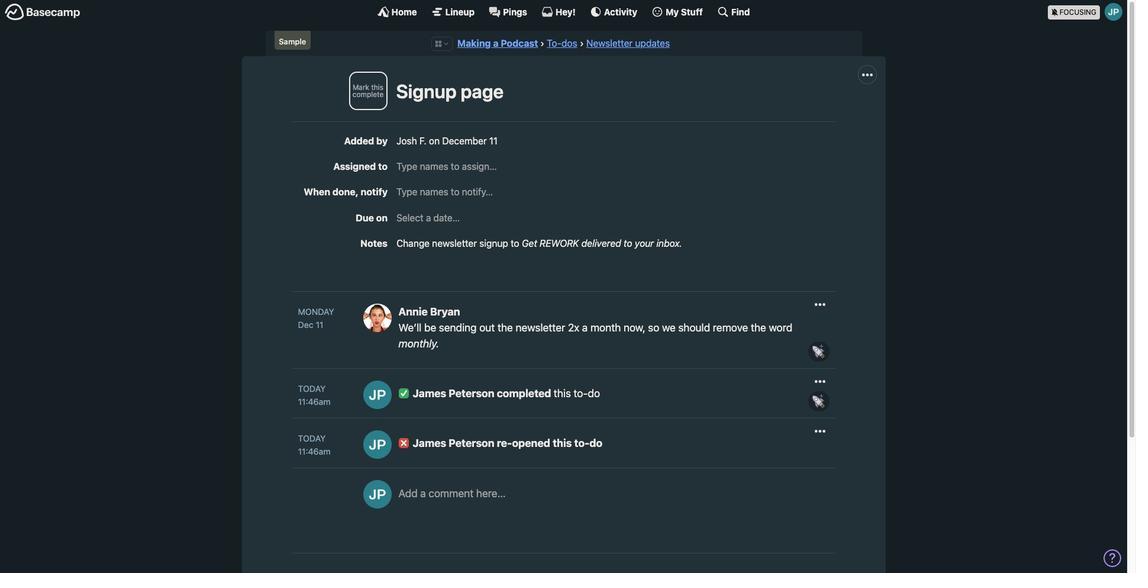 Task type: locate. For each thing, give the bounding box(es) containing it.
1 vertical spatial this
[[554, 387, 571, 400]]

1 horizontal spatial on
[[429, 136, 440, 146]]

0 horizontal spatial newsletter
[[432, 238, 477, 248]]

newsletter left 2x at bottom
[[516, 322, 566, 334]]

now,
[[624, 322, 646, 334]]

james peterson image left add
[[363, 480, 392, 509]]

1 vertical spatial names
[[420, 187, 449, 197]]

today for james peterson re‑opened this to-do
[[298, 434, 326, 444]]

1 type from the top
[[397, 161, 418, 172]]

today 11:46am for james peterson re‑opened this to-do
[[298, 434, 331, 456]]

to-
[[574, 387, 588, 400], [575, 437, 590, 450]]

to- right "re‑opened"
[[575, 437, 590, 450]]

today element for james peterson completed this to-do
[[298, 383, 326, 395]]

1 the from the left
[[498, 322, 513, 334]]

2 peterson from the top
[[449, 437, 495, 450]]

› right the dos at the top of page
[[580, 38, 584, 49]]

1 vertical spatial type
[[397, 187, 418, 197]]

making a podcast link
[[458, 38, 538, 49]]

1 vertical spatial on
[[376, 212, 388, 223]]

0 vertical spatial names
[[420, 161, 449, 172]]

to-dos link
[[547, 38, 578, 49]]

monday
[[298, 307, 334, 317]]

newsletter updates link
[[587, 38, 670, 49]]

0 vertical spatial on
[[429, 136, 440, 146]]

the right out
[[498, 322, 513, 334]]

1 vertical spatial peterson
[[449, 437, 495, 450]]

sample
[[279, 37, 306, 46]]

0 horizontal spatial the
[[498, 322, 513, 334]]

› left to-
[[541, 38, 545, 49]]

james peterson image up james peterson image
[[363, 381, 392, 409]]

0 vertical spatial today element
[[298, 383, 326, 395]]

newsletter
[[432, 238, 477, 248], [516, 322, 566, 334]]

today for james peterson completed this to-do
[[298, 384, 326, 394]]

to-
[[547, 38, 562, 49]]

1 vertical spatial to-
[[575, 437, 590, 450]]

0 vertical spatial today 11:46am
[[298, 384, 331, 407]]

monday dec 11
[[298, 307, 334, 330]]

1 vertical spatial today 11:46am
[[298, 434, 331, 456]]

to- right completed
[[574, 387, 588, 400]]

james down monthly.
[[413, 387, 446, 400]]

annie bryan image
[[363, 304, 392, 332]]

remove
[[713, 322, 748, 334]]

0 horizontal spatial on
[[376, 212, 388, 223]]

date…
[[434, 212, 460, 223]]

due on
[[356, 212, 388, 223]]

2 11:46am element from the top
[[298, 445, 351, 458]]

names up select a date…
[[420, 187, 449, 197]]

a left date…
[[426, 212, 431, 223]]

dos
[[562, 38, 578, 49]]

do for james peterson completed this to-do
[[588, 387, 600, 400]]

1 horizontal spatial ›
[[580, 38, 584, 49]]

monthly.
[[399, 338, 439, 350]]

add
[[399, 487, 418, 500]]

2 names from the top
[[420, 187, 449, 197]]

1 names from the top
[[420, 161, 449, 172]]

signup page
[[396, 80, 504, 103]]

type names to notify…
[[397, 187, 493, 197]]

a right add
[[421, 487, 426, 500]]

a
[[493, 38, 499, 49], [426, 212, 431, 223], [582, 322, 588, 334], [421, 487, 426, 500]]

this right completed
[[554, 387, 571, 400]]

0 vertical spatial 11
[[490, 136, 498, 146]]

11
[[490, 136, 498, 146], [316, 320, 324, 330]]

james
[[413, 387, 446, 400], [413, 437, 446, 450]]

11 down "monday" element at bottom left
[[316, 320, 324, 330]]

1 today element from the top
[[298, 383, 326, 395]]

0 vertical spatial 11:46am element
[[298, 395, 351, 408]]

a right 2x at bottom
[[582, 322, 588, 334]]

2 today 11:46am from the top
[[298, 434, 331, 456]]

1 11:46am from the top
[[298, 397, 331, 407]]

1 horizontal spatial the
[[751, 322, 767, 334]]

breadcrumb element
[[266, 31, 862, 56]]

this for james peterson re‑opened this to-do
[[553, 437, 572, 450]]

complete
[[353, 90, 384, 99]]

0 vertical spatial 11:46am
[[298, 397, 331, 407]]

james peterson completed this to-do
[[413, 387, 600, 400]]

james peterson image inside focusing popup button
[[1105, 3, 1123, 21]]

type down josh
[[397, 161, 418, 172]]

11 right the december
[[490, 136, 498, 146]]

1 vertical spatial 11
[[316, 320, 324, 330]]

0 vertical spatial james
[[413, 387, 446, 400]]

newsletter down date…
[[432, 238, 477, 248]]

making
[[458, 38, 491, 49]]

1 vertical spatial today
[[298, 434, 326, 444]]

pings button
[[489, 6, 527, 18]]

a inside button
[[421, 487, 426, 500]]

1 11:46am element from the top
[[298, 395, 351, 408]]

to
[[378, 161, 388, 172], [451, 161, 460, 172], [451, 187, 460, 197], [511, 238, 520, 248], [624, 238, 633, 248]]

peterson left "re‑opened"
[[449, 437, 495, 450]]

be
[[424, 322, 436, 334]]

focusing
[[1060, 7, 1097, 16]]

my stuff button
[[652, 6, 703, 18]]

do
[[588, 387, 600, 400], [590, 437, 603, 450]]

this right mark
[[371, 83, 384, 92]]

james peterson image
[[1105, 3, 1123, 21], [363, 381, 392, 409], [363, 480, 392, 509]]

1 vertical spatial newsletter
[[516, 322, 566, 334]]

2 11:46am from the top
[[298, 446, 331, 456]]

comment
[[429, 487, 474, 500]]

sample element
[[274, 31, 311, 50]]

due
[[356, 212, 374, 223]]

bryan
[[430, 306, 460, 318]]

type names to assign… link
[[397, 161, 497, 172]]

home
[[392, 6, 417, 17]]

0 vertical spatial james peterson image
[[1105, 3, 1123, 21]]

names for assign…
[[420, 161, 449, 172]]

change
[[397, 238, 430, 248]]

on
[[429, 136, 440, 146], [376, 212, 388, 223]]

0 vertical spatial to-
[[574, 387, 588, 400]]

2 today from the top
[[298, 434, 326, 444]]

this for james peterson completed this to-do
[[554, 387, 571, 400]]

1 today 11:46am from the top
[[298, 384, 331, 407]]

inbox.
[[657, 238, 683, 248]]

1 vertical spatial do
[[590, 437, 603, 450]]

this
[[371, 83, 384, 92], [554, 387, 571, 400], [553, 437, 572, 450]]

0 horizontal spatial ›
[[541, 38, 545, 49]]

1 horizontal spatial newsletter
[[516, 322, 566, 334]]

on right "due"
[[376, 212, 388, 223]]

the left word
[[751, 322, 767, 334]]

0 vertical spatial do
[[588, 387, 600, 400]]

a right the making
[[493, 38, 499, 49]]

0 vertical spatial peterson
[[449, 387, 495, 400]]

names
[[420, 161, 449, 172], [420, 187, 449, 197]]

1 today from the top
[[298, 384, 326, 394]]

0 vertical spatial type
[[397, 161, 418, 172]]

2 vertical spatial this
[[553, 437, 572, 450]]

a inside we'll be sending out the newsletter 2x a month now, so we should remove the word monthly.
[[582, 322, 588, 334]]

0 horizontal spatial 11
[[316, 320, 324, 330]]

my
[[666, 6, 679, 17]]

by
[[377, 136, 388, 146]]

today element
[[298, 383, 326, 395], [298, 432, 326, 445]]

on right f.
[[429, 136, 440, 146]]

peterson
[[449, 387, 495, 400], [449, 437, 495, 450]]

›
[[541, 38, 545, 49], [580, 38, 584, 49]]

2 type from the top
[[397, 187, 418, 197]]

your
[[635, 238, 654, 248]]

james for james peterson completed this to-do
[[413, 387, 446, 400]]

11:46am
[[298, 397, 331, 407], [298, 446, 331, 456]]

names up type names to notify…
[[420, 161, 449, 172]]

josh
[[397, 136, 417, 146]]

mark this complete
[[353, 83, 384, 99]]

peterson for re‑opened
[[449, 437, 495, 450]]

switch accounts image
[[5, 3, 81, 21]]

1 vertical spatial james peterson image
[[363, 381, 392, 409]]

1 vertical spatial today element
[[298, 432, 326, 445]]

this right "re‑opened"
[[553, 437, 572, 450]]

a for making a podcast
[[493, 38, 499, 49]]

to- for james peterson re‑opened this to-do
[[575, 437, 590, 450]]

type for type names to assign…
[[397, 161, 418, 172]]

1 vertical spatial 11:46am
[[298, 446, 331, 456]]

11:46am for james peterson completed this to-do
[[298, 397, 331, 407]]

type names to assign…
[[397, 161, 497, 172]]

main element
[[0, 0, 1128, 23]]

newsletter inside we'll be sending out the newsletter 2x a month now, so we should remove the word monthly.
[[516, 322, 566, 334]]

0 vertical spatial this
[[371, 83, 384, 92]]

out
[[480, 322, 495, 334]]

1 vertical spatial james
[[413, 437, 446, 450]]

peterson for completed
[[449, 387, 495, 400]]

james peterson image right focusing
[[1105, 3, 1123, 21]]

pings
[[503, 6, 527, 17]]

2 today element from the top
[[298, 432, 326, 445]]

peterson left completed
[[449, 387, 495, 400]]

11:46am element
[[298, 395, 351, 408], [298, 445, 351, 458]]

1 peterson from the top
[[449, 387, 495, 400]]

0 vertical spatial today
[[298, 384, 326, 394]]

2 › from the left
[[580, 38, 584, 49]]

type
[[397, 161, 418, 172], [397, 187, 418, 197]]

1 horizontal spatial 11
[[490, 136, 498, 146]]

james right james peterson image
[[413, 437, 446, 450]]

1 vertical spatial 11:46am element
[[298, 445, 351, 458]]

today 11:46am
[[298, 384, 331, 407], [298, 434, 331, 456]]

added by
[[344, 136, 388, 146]]

type up select
[[397, 187, 418, 197]]

2 james from the top
[[413, 437, 446, 450]]

mark
[[353, 83, 369, 92]]

to left your
[[624, 238, 633, 248]]

1 james from the top
[[413, 387, 446, 400]]

annie
[[399, 306, 428, 318]]

we'll
[[399, 322, 422, 334]]

select a date…
[[397, 212, 460, 223]]

delivered
[[582, 238, 621, 248]]

assign…
[[462, 161, 497, 172]]



Task type: describe. For each thing, give the bounding box(es) containing it.
this inside mark this complete
[[371, 83, 384, 92]]

to left notify…
[[451, 187, 460, 197]]

updates
[[635, 38, 670, 49]]

james peterson re‑opened this to-do
[[413, 437, 603, 450]]

hey! button
[[542, 6, 576, 18]]

josh f. on december 11
[[397, 136, 498, 146]]

signup
[[396, 80, 457, 103]]

signup page link
[[396, 80, 504, 103]]

monday element
[[298, 306, 334, 318]]

2 vertical spatial james peterson image
[[363, 480, 392, 509]]

select
[[397, 212, 424, 223]]

re‑opened
[[497, 437, 551, 450]]

focusing button
[[1048, 0, 1128, 23]]

a for select a date…
[[426, 212, 431, 223]]

to left assign…
[[451, 161, 460, 172]]

0 vertical spatial newsletter
[[432, 238, 477, 248]]

done,
[[333, 187, 359, 197]]

annie bryan
[[399, 306, 460, 318]]

lineup link
[[431, 6, 475, 18]]

activity link
[[590, 6, 638, 18]]

select a date… link
[[397, 212, 460, 223]]

making a podcast
[[458, 38, 538, 49]]

rework
[[540, 238, 579, 248]]

when
[[304, 187, 330, 197]]

dec 11 element
[[298, 320, 324, 330]]

december 11 element
[[442, 136, 498, 146]]

type for type names to notify…
[[397, 187, 418, 197]]

do for james peterson re‑opened this to-do
[[590, 437, 603, 450]]

11 inside the monday dec 11
[[316, 320, 324, 330]]

dec
[[298, 320, 314, 330]]

today element for james peterson re‑opened this to-do
[[298, 432, 326, 445]]

sending
[[439, 322, 477, 334]]

assigned to
[[334, 161, 388, 172]]

notes
[[361, 238, 388, 248]]

page
[[461, 80, 504, 103]]

james for james peterson re‑opened this to-do
[[413, 437, 446, 450]]

to left get
[[511, 238, 520, 248]]

assigned
[[334, 161, 376, 172]]

stuff
[[681, 6, 703, 17]]

today 11:46am for james peterson completed this to-do
[[298, 384, 331, 407]]

james peterson image
[[363, 431, 392, 459]]

11:46am element for james peterson completed this to-do
[[298, 395, 351, 408]]

type names to notify… link
[[397, 187, 493, 197]]

names for notify…
[[420, 187, 449, 197]]

notify
[[361, 187, 388, 197]]

monday link
[[298, 306, 351, 318]]

podcast
[[501, 38, 538, 49]]

notify…
[[462, 187, 493, 197]]

to- for james peterson completed this to-do
[[574, 387, 588, 400]]

change newsletter signup to get rework delivered to your inbox.
[[397, 238, 683, 248]]

2x
[[568, 322, 580, 334]]

should
[[679, 322, 711, 334]]

newsletter
[[587, 38, 633, 49]]

11:46am for james peterson re‑opened this to-do
[[298, 446, 331, 456]]

we'll be sending out the newsletter 2x a month now, so we should remove the word monthly.
[[399, 322, 793, 350]]

find button
[[717, 6, 750, 18]]

1 › from the left
[[541, 38, 545, 49]]

home link
[[377, 6, 417, 18]]

2 the from the left
[[751, 322, 767, 334]]

› to-dos › newsletter updates
[[541, 38, 670, 49]]

hey!
[[556, 6, 576, 17]]

when done, notify
[[304, 187, 388, 197]]

added
[[344, 136, 374, 146]]

add a comment here…
[[399, 487, 506, 500]]

here…
[[476, 487, 506, 500]]

get
[[522, 238, 537, 248]]

completed
[[497, 387, 551, 400]]

dec 11 link
[[298, 318, 351, 331]]

11:46am element for james peterson re‑opened this to-do
[[298, 445, 351, 458]]

so
[[648, 322, 660, 334]]

find
[[732, 6, 750, 17]]

we
[[662, 322, 676, 334]]

add a comment here… button
[[399, 480, 824, 534]]

to down by
[[378, 161, 388, 172]]

signup
[[480, 238, 508, 248]]

december
[[442, 136, 487, 146]]

lineup
[[446, 6, 475, 17]]

activity
[[604, 6, 638, 17]]

month
[[591, 322, 621, 334]]

my stuff
[[666, 6, 703, 17]]

f.
[[420, 136, 427, 146]]

word
[[769, 322, 793, 334]]

a for add a comment here…
[[421, 487, 426, 500]]



Task type: vqa. For each thing, say whether or not it's contained in the screenshot.
bottommost today
yes



